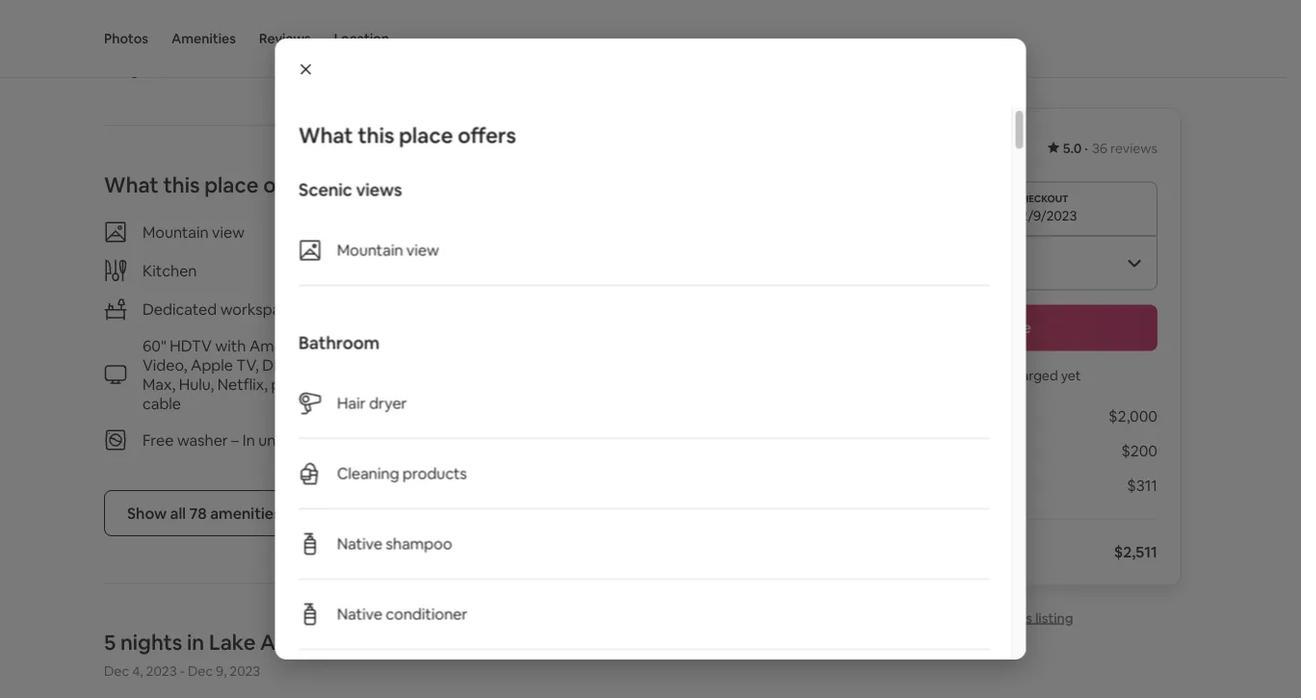 Task type: describe. For each thing, give the bounding box(es) containing it.
2 dec from the left
[[188, 663, 213, 680]]

with
[[215, 336, 246, 356]]

report this listing
[[963, 610, 1074, 627]]

-
[[180, 663, 185, 680]]

offers for mountain view
[[263, 171, 322, 198]]

hulu,
[[179, 374, 214, 394]]

hair dryer
[[337, 394, 407, 413]]

photos button
[[104, 0, 148, 77]]

property
[[612, 430, 675, 450]]

amenities button
[[172, 0, 236, 77]]

arrowhead
[[260, 629, 372, 656]]

security
[[465, 430, 523, 450]]

room 1 - king sized bed with an adjoining bathroom image
[[104, 0, 411, 23]]

video,
[[143, 355, 187, 375]]

prime
[[312, 336, 352, 356]]

reviews button
[[259, 0, 311, 77]]

products
[[402, 464, 467, 484]]

dryer
[[369, 394, 407, 413]]

king
[[113, 62, 139, 79]]

hair
[[337, 394, 365, 413]]

security cameras on property
[[465, 430, 675, 450]]

$2,511
[[1115, 543, 1158, 562]]

dedicated workspace
[[143, 299, 298, 319]]

$2,000
[[1109, 407, 1158, 426]]

place for views
[[399, 122, 453, 149]]

washer
[[177, 430, 228, 450]]

kitchen
[[143, 261, 197, 280]]

apple
[[191, 355, 233, 375]]

this for mountain
[[163, 171, 200, 198]]

5.0 · 36 reviews
[[1064, 140, 1158, 157]]

bedroom for bedroom 1 1 king bed, 1 floor mattress
[[104, 38, 171, 58]]

bedroom 2
[[427, 38, 506, 58]]

photos
[[104, 30, 148, 47]]

what this place offers for views
[[298, 122, 516, 149]]

bedroom for bedroom 2
[[427, 38, 494, 58]]

offers for scenic views
[[458, 122, 516, 149]]

9,
[[216, 663, 227, 680]]

report this listing button
[[932, 610, 1074, 627]]

in
[[243, 430, 255, 450]]

free washer – in unit
[[143, 430, 286, 450]]

cable
[[143, 394, 181, 413]]

netflix,
[[218, 374, 268, 394]]

0 horizontal spatial view
[[212, 222, 245, 242]]

floor
[[181, 62, 210, 79]]

location button
[[334, 0, 390, 77]]

location
[[334, 30, 390, 47]]

all
[[170, 503, 186, 523]]

mattress
[[213, 62, 269, 79]]

place for view
[[204, 171, 259, 198]]

$200
[[1122, 441, 1158, 461]]

36
[[1093, 140, 1108, 157]]

1 right bed,
[[172, 62, 178, 79]]

scenic
[[298, 178, 352, 201]]

max,
[[143, 374, 176, 394]]

60" hdtv with amazon prime video, apple tv, disney+, hbo max, hulu, netflix, premium cable
[[143, 336, 359, 413]]

what this place offers dialog
[[275, 39, 1027, 699]]

in
[[187, 629, 205, 656]]

1 2023 from the left
[[146, 663, 177, 680]]

be
[[988, 367, 1004, 384]]

report
[[963, 610, 1007, 627]]

what for scenic
[[298, 122, 353, 149]]

what for mountain
[[104, 171, 159, 198]]

cleaning products
[[337, 464, 467, 484]]

reviews
[[259, 30, 311, 47]]

·
[[1085, 140, 1089, 157]]

5 nights in lake arrowhead dec 4, 2023 - dec 9, 2023
[[104, 629, 372, 680]]

you won't be charged yet
[[924, 367, 1082, 384]]

mountain inside what this place offers dialog
[[337, 240, 403, 260]]

–
[[232, 430, 239, 450]]

0 horizontal spatial mountain view
[[143, 222, 245, 242]]

dedicated
[[143, 299, 217, 319]]



Task type: locate. For each thing, give the bounding box(es) containing it.
amenities
[[172, 30, 236, 47]]

2 2023 from the left
[[230, 663, 260, 680]]

bedroom inside "button"
[[427, 38, 494, 58]]

reviews
[[1111, 140, 1158, 157]]

workspace
[[220, 299, 298, 319]]

nights
[[120, 629, 183, 656]]

5.0
[[1064, 140, 1083, 157]]

view inside what this place offers dialog
[[406, 240, 439, 260]]

2 bedroom from the left
[[427, 38, 494, 58]]

unit
[[259, 430, 286, 450]]

offers
[[458, 122, 516, 149], [263, 171, 322, 198]]

lake
[[209, 629, 256, 656]]

native left shampoo in the bottom left of the page
[[337, 534, 382, 554]]

mountain
[[143, 222, 209, 242], [337, 240, 403, 260]]

cleaning
[[337, 464, 399, 484]]

0 horizontal spatial offers
[[263, 171, 322, 198]]

bedroom 2 button
[[427, 0, 734, 79]]

2 native from the top
[[337, 605, 382, 624]]

1 dec from the left
[[104, 663, 129, 680]]

2
[[497, 38, 506, 58]]

2 vertical spatial this
[[1010, 610, 1033, 627]]

mountain down views
[[337, 240, 403, 260]]

what this place offers up kitchen on the top of the page
[[104, 171, 322, 198]]

native up arrowhead on the left of the page
[[337, 605, 382, 624]]

premium
[[271, 374, 335, 394]]

what inside dialog
[[298, 122, 353, 149]]

0 horizontal spatial this
[[163, 171, 200, 198]]

on
[[591, 430, 609, 450]]

0 horizontal spatial 2023
[[146, 663, 177, 680]]

place
[[399, 122, 453, 149], [204, 171, 259, 198]]

hbo
[[326, 355, 359, 375]]

mountain up kitchen on the top of the page
[[143, 222, 209, 242]]

0 vertical spatial this
[[357, 122, 394, 149]]

60"
[[143, 336, 167, 356]]

mountain view down views
[[337, 240, 439, 260]]

this inside dialog
[[357, 122, 394, 149]]

1 vertical spatial what
[[104, 171, 159, 198]]

place inside dialog
[[399, 122, 453, 149]]

what up scenic
[[298, 122, 353, 149]]

amazon
[[250, 336, 308, 356]]

0 vertical spatial place
[[399, 122, 453, 149]]

1 native from the top
[[337, 534, 382, 554]]

2023 right 9, in the left bottom of the page
[[230, 663, 260, 680]]

bed,
[[142, 62, 170, 79]]

bedroom left '2'
[[427, 38, 494, 58]]

native for native conditioner
[[337, 605, 382, 624]]

this left listing on the bottom right of the page
[[1010, 610, 1033, 627]]

$311
[[1128, 476, 1158, 496]]

1 horizontal spatial place
[[399, 122, 453, 149]]

bathroom
[[298, 332, 380, 354]]

hdtv
[[170, 336, 212, 356]]

bedroom 1 1 king bed, 1 floor mattress
[[104, 38, 269, 79]]

tv,
[[237, 355, 259, 375]]

place left scenic
[[204, 171, 259, 198]]

shampoo
[[386, 534, 452, 554]]

1 left king
[[104, 62, 110, 79]]

1 vertical spatial place
[[204, 171, 259, 198]]

this up kitchen on the top of the page
[[163, 171, 200, 198]]

1
[[175, 38, 181, 58], [104, 62, 110, 79], [172, 62, 178, 79]]

what up kitchen on the top of the page
[[104, 171, 159, 198]]

0 horizontal spatial bedroom
[[104, 38, 171, 58]]

0 horizontal spatial dec
[[104, 663, 129, 680]]

show
[[127, 503, 167, 523]]

12/9/2023
[[1015, 207, 1078, 224]]

scenic views
[[298, 178, 402, 201]]

1 horizontal spatial bedroom
[[427, 38, 494, 58]]

5
[[104, 629, 116, 656]]

dec right -
[[188, 663, 213, 680]]

bedroom up king
[[104, 38, 171, 58]]

1 horizontal spatial 2023
[[230, 663, 260, 680]]

1 horizontal spatial this
[[357, 122, 394, 149]]

1 horizontal spatial mountain
[[337, 240, 403, 260]]

this
[[357, 122, 394, 149], [163, 171, 200, 198], [1010, 610, 1033, 627]]

native conditioner
[[337, 605, 467, 624]]

reserve
[[974, 318, 1032, 338]]

mountain view inside what this place offers dialog
[[337, 240, 439, 260]]

what
[[298, 122, 353, 149], [104, 171, 159, 198]]

2 horizontal spatial this
[[1010, 610, 1033, 627]]

12/9/2023 button
[[848, 182, 1158, 236]]

view
[[212, 222, 245, 242], [406, 240, 439, 260]]

0 horizontal spatial place
[[204, 171, 259, 198]]

dec left 4,
[[104, 663, 129, 680]]

won't
[[950, 367, 985, 384]]

what this place offers
[[298, 122, 516, 149], [104, 171, 322, 198]]

amenities
[[210, 503, 281, 523]]

1 horizontal spatial view
[[406, 240, 439, 260]]

4,
[[132, 663, 143, 680]]

1 horizontal spatial offers
[[458, 122, 516, 149]]

1 vertical spatial this
[[163, 171, 200, 198]]

mountain view
[[143, 222, 245, 242], [337, 240, 439, 260]]

1 vertical spatial what this place offers
[[104, 171, 322, 198]]

charged
[[1007, 367, 1059, 384]]

0 vertical spatial native
[[337, 534, 382, 554]]

1 vertical spatial native
[[337, 605, 382, 624]]

offers inside dialog
[[458, 122, 516, 149]]

views
[[356, 178, 402, 201]]

dec
[[104, 663, 129, 680], [188, 663, 213, 680]]

1 horizontal spatial mountain view
[[337, 240, 439, 260]]

show all 78 amenities
[[127, 503, 281, 523]]

0 vertical spatial offers
[[458, 122, 516, 149]]

offers down '2'
[[458, 122, 516, 149]]

show all 78 amenities button
[[104, 490, 304, 537]]

bedroom
[[104, 38, 171, 58], [427, 38, 494, 58]]

offers left views
[[263, 171, 322, 198]]

place up views
[[399, 122, 453, 149]]

0 horizontal spatial mountain
[[143, 222, 209, 242]]

disney+,
[[262, 355, 323, 375]]

free
[[143, 430, 174, 450]]

this for scenic
[[357, 122, 394, 149]]

what this place offers for view
[[104, 171, 322, 198]]

1 horizontal spatial what
[[298, 122, 353, 149]]

bedroom 2 - king bed, walk in closet, and private bathroom image
[[427, 0, 734, 23]]

0 vertical spatial what this place offers
[[298, 122, 516, 149]]

bedroom inside the bedroom 1 1 king bed, 1 floor mattress
[[104, 38, 171, 58]]

0 horizontal spatial what
[[104, 171, 159, 198]]

78
[[189, 503, 207, 523]]

native shampoo
[[337, 534, 452, 554]]

you
[[924, 367, 947, 384]]

1 horizontal spatial dec
[[188, 663, 213, 680]]

conditioner
[[386, 605, 467, 624]]

native
[[337, 534, 382, 554], [337, 605, 382, 624]]

0 vertical spatial what
[[298, 122, 353, 149]]

cameras
[[527, 430, 587, 450]]

what this place offers inside what this place offers dialog
[[298, 122, 516, 149]]

reserve button
[[848, 305, 1158, 351]]

1 bedroom from the left
[[104, 38, 171, 58]]

2023 left -
[[146, 663, 177, 680]]

1 up floor
[[175, 38, 181, 58]]

mountain view up kitchen on the top of the page
[[143, 222, 245, 242]]

what this place offers up views
[[298, 122, 516, 149]]

this up views
[[357, 122, 394, 149]]

native for native shampoo
[[337, 534, 382, 554]]

yet
[[1062, 367, 1082, 384]]

1 vertical spatial offers
[[263, 171, 322, 198]]

listing
[[1036, 610, 1074, 627]]



Task type: vqa. For each thing, say whether or not it's contained in the screenshot.
fourth night from right
no



